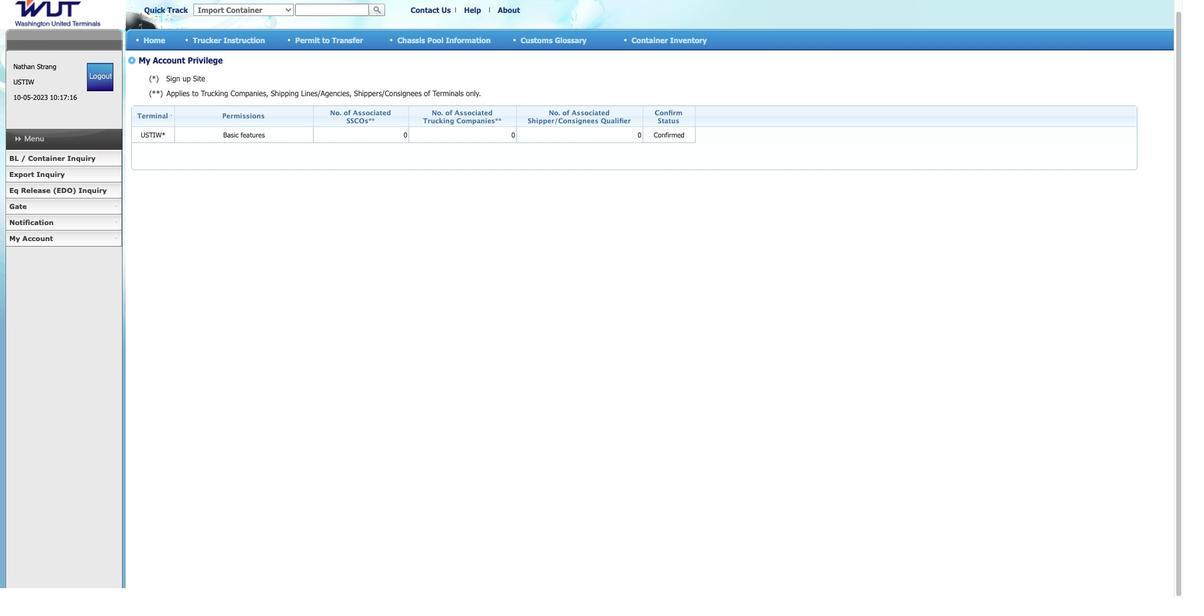 Task type: describe. For each thing, give the bounding box(es) containing it.
export
[[9, 170, 34, 178]]

us
[[442, 6, 451, 14]]

trucker
[[193, 35, 221, 44]]

notification
[[9, 218, 54, 226]]

bl
[[9, 154, 19, 162]]

quick track
[[144, 6, 188, 14]]

bl / container inquiry link
[[6, 150, 122, 166]]

10-
[[13, 93, 23, 101]]

transfer
[[332, 35, 363, 44]]

instruction
[[224, 35, 265, 44]]

login image
[[87, 63, 114, 91]]

eq release (edo) inquiry
[[9, 186, 107, 194]]

contact
[[411, 6, 440, 14]]

about link
[[498, 6, 520, 14]]

about
[[498, 6, 520, 14]]

gate link
[[6, 199, 122, 215]]

release
[[21, 186, 51, 194]]

contact us link
[[411, 6, 451, 14]]

eq
[[9, 186, 19, 194]]

05-
[[23, 93, 33, 101]]

customs glossary
[[521, 35, 587, 44]]

10:17:16
[[50, 93, 77, 101]]

permit
[[295, 35, 320, 44]]

my account link
[[6, 231, 122, 247]]

inventory
[[671, 35, 707, 44]]

(edo)
[[53, 186, 76, 194]]

eq release (edo) inquiry link
[[6, 183, 122, 199]]

chassis
[[398, 35, 425, 44]]

inquiry for (edo)
[[79, 186, 107, 194]]

ustiw
[[13, 78, 34, 86]]

my
[[9, 234, 20, 242]]

account
[[22, 234, 53, 242]]

help
[[464, 6, 481, 14]]

/
[[21, 154, 26, 162]]

1 horizontal spatial container
[[632, 35, 668, 44]]

glossary
[[555, 35, 587, 44]]

trucker instruction
[[193, 35, 265, 44]]

0 horizontal spatial container
[[28, 154, 65, 162]]

to
[[322, 35, 330, 44]]

contact us
[[411, 6, 451, 14]]



Task type: locate. For each thing, give the bounding box(es) containing it.
nathan strang
[[13, 62, 56, 70]]

inquiry for container
[[67, 154, 96, 162]]

inquiry inside "link"
[[37, 170, 65, 178]]

10-05-2023 10:17:16
[[13, 93, 77, 101]]

information
[[446, 35, 491, 44]]

container inventory
[[632, 35, 707, 44]]

inquiry right (edo)
[[79, 186, 107, 194]]

strang
[[37, 62, 56, 70]]

1 vertical spatial container
[[28, 154, 65, 162]]

export inquiry
[[9, 170, 65, 178]]

chassis pool information
[[398, 35, 491, 44]]

1 vertical spatial inquiry
[[37, 170, 65, 178]]

home
[[144, 35, 165, 44]]

None text field
[[295, 4, 369, 16]]

2023
[[33, 93, 48, 101]]

pool
[[428, 35, 444, 44]]

notification link
[[6, 215, 122, 231]]

nathan
[[13, 62, 35, 70]]

quick
[[144, 6, 165, 14]]

permit to transfer
[[295, 35, 363, 44]]

container left inventory
[[632, 35, 668, 44]]

track
[[167, 6, 188, 14]]

inquiry
[[67, 154, 96, 162], [37, 170, 65, 178], [79, 186, 107, 194]]

gate
[[9, 202, 27, 210]]

0 vertical spatial container
[[632, 35, 668, 44]]

help link
[[464, 6, 481, 14]]

2 vertical spatial inquiry
[[79, 186, 107, 194]]

container
[[632, 35, 668, 44], [28, 154, 65, 162]]

container up export inquiry
[[28, 154, 65, 162]]

customs
[[521, 35, 553, 44]]

inquiry down bl / container inquiry
[[37, 170, 65, 178]]

export inquiry link
[[6, 166, 122, 183]]

0 vertical spatial inquiry
[[67, 154, 96, 162]]

bl / container inquiry
[[9, 154, 96, 162]]

my account
[[9, 234, 53, 242]]

inquiry up export inquiry "link"
[[67, 154, 96, 162]]



Task type: vqa. For each thing, say whether or not it's contained in the screenshot.
Inventory
yes



